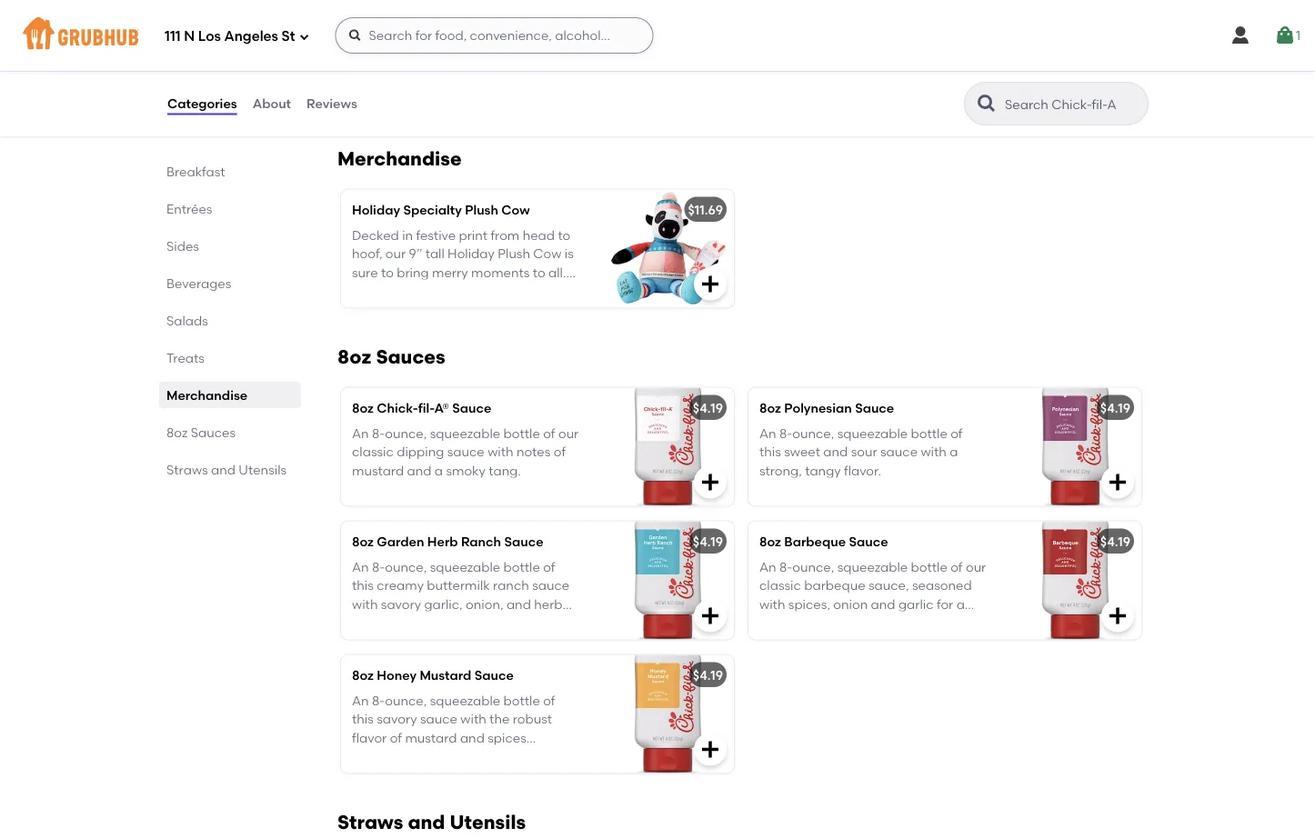 Task type: locate. For each thing, give the bounding box(es) containing it.
sauce right "sour"
[[881, 445, 918, 460]]

0 horizontal spatial 8oz sauces
[[166, 425, 236, 440]]

an up flavors.
[[352, 560, 369, 575]]

1 vertical spatial fil-
[[418, 400, 434, 416]]

squeezable inside an 8-ounce, squeezable bottle of our classic dipping sauce with notes of mustard and a smoky tang.
[[430, 426, 501, 442]]

1 vertical spatial savory
[[377, 712, 417, 727]]

entrées tab
[[166, 199, 294, 218]]

8oz sauces inside tab
[[166, 425, 236, 440]]

8oz garden herb ranch sauce
[[352, 534, 544, 550]]

svg image
[[700, 739, 721, 761]]

a inside an 8-ounce, squeezable bottle of our classic dipping sauce with notes of mustard and a smoky tang.
[[435, 463, 443, 478]]

8oz sauces up 8oz chick-fil-a® sauce
[[338, 345, 445, 368]]

our inside an 8-ounce, squeezable bottle of our classic barbeque sauce, seasoned with spices, onion and garlic for a rich and bold flavor.
[[966, 560, 986, 575]]

a inside an 8-ounce, squeezable bottle of our classic barbeque sauce, seasoned with spices, onion and garlic for a rich and bold flavor.
[[957, 597, 965, 612]]

milkshakes
[[428, 29, 495, 45]]

fil- down each
[[556, 66, 572, 82]]

8- up the sweet
[[780, 426, 793, 442]]

hand-
[[521, 29, 559, 45]]

straws
[[166, 462, 208, 478], [338, 811, 403, 834]]

fil-
[[556, 66, 572, 82], [418, 400, 434, 416]]

1 horizontal spatial fil-
[[556, 66, 572, 82]]

sauce right "mustard"
[[475, 668, 514, 683]]

ounce, down garden
[[385, 560, 427, 575]]

mustard up combined
[[405, 730, 457, 746]]

8oz for 8oz honey mustard sauce
[[352, 668, 374, 683]]

an inside an 8-ounce, squeezable bottle of our classic dipping sauce with notes of mustard and a smoky tang.
[[352, 426, 369, 442]]

8oz chick-fil-a® sauce image
[[598, 388, 734, 506]]

milkshake
[[398, 4, 460, 19]]

8oz
[[338, 345, 371, 368], [352, 400, 374, 416], [760, 400, 781, 416], [166, 425, 188, 440], [352, 534, 374, 550], [760, 534, 781, 550], [352, 668, 374, 683]]

8oz left polynesian
[[760, 400, 781, 416]]

sauce up smoky
[[447, 445, 485, 460]]

bottle inside an 8-ounce, squeezable bottle of this sweet and sour sauce with a strong, tangy flavor.
[[911, 426, 948, 442]]

an up strong,
[[760, 426, 777, 442]]

2 horizontal spatial the
[[490, 712, 510, 727]]

8oz polynesian sauce image
[[1005, 388, 1142, 506]]

8- for barbeque
[[780, 560, 793, 575]]

straws and utensils for breakfast tab at the left top of the page
[[166, 462, 287, 478]]

and down combined
[[408, 811, 445, 834]]

squeezable up "sour"
[[838, 426, 908, 442]]

8- inside an 8-ounce, squeezable bottle of our classic dipping sauce with notes of mustard and a smoky tang.
[[372, 426, 385, 442]]

8-
[[372, 426, 385, 442], [780, 426, 793, 442], [372, 560, 385, 575], [780, 560, 793, 575], [372, 694, 385, 709]]

8- inside an 8-ounce, squeezable bottle of this creamy buttermilk ranch sauce with savory garlic, onion, and herb flavors.
[[372, 560, 385, 575]]

sauce
[[447, 445, 485, 460], [881, 445, 918, 460], [532, 578, 570, 594], [420, 712, 458, 727]]

0 vertical spatial creamy
[[378, 29, 425, 45]]

sauce inside "an 8-ounce, squeezable bottle of this savory sauce with the robust flavor of mustard and spices combined with the sweetness of honey."
[[420, 712, 458, 727]]

0 vertical spatial a
[[950, 445, 958, 460]]

flavor. down onion on the right bottom of page
[[844, 615, 882, 631]]

an for an 8-ounce, squeezable bottle of this savory sauce with the robust flavor of mustard and spices combined with the sweetness of honey.
[[352, 694, 369, 709]]

chick- left a® on the top of the page
[[377, 400, 418, 416]]

1 horizontal spatial utensils
[[450, 811, 526, 834]]

0 vertical spatial savory
[[381, 597, 421, 612]]

reviews
[[307, 96, 357, 111]]

1 vertical spatial sauces
[[191, 425, 236, 440]]

8oz for 8oz garden herb ranch sauce
[[352, 534, 374, 550]]

ounce, inside an 8-ounce, squeezable bottle of this creamy buttermilk ranch sauce with savory garlic, onion, and herb flavors.
[[385, 560, 427, 575]]

creamy inside an 8-ounce, squeezable bottle of this creamy buttermilk ranch sauce with savory garlic, onion, and herb flavors.
[[377, 578, 424, 594]]

of
[[543, 426, 555, 442], [951, 426, 963, 442], [554, 445, 566, 460], [543, 560, 555, 575], [951, 560, 963, 575], [543, 694, 555, 709], [390, 730, 402, 746], [537, 749, 549, 764]]

mustard
[[352, 463, 404, 478], [405, 730, 457, 746]]

notes
[[517, 445, 551, 460]]

garden
[[377, 534, 424, 550]]

our
[[559, 426, 579, 442], [966, 560, 986, 575]]

0 horizontal spatial fil-
[[418, 400, 434, 416]]

salads tab
[[166, 311, 294, 330]]

1 vertical spatial flavor.
[[844, 615, 882, 631]]

this inside an 8-ounce, squeezable bottle of this creamy buttermilk ranch sauce with savory garlic, onion, and herb flavors.
[[352, 578, 374, 594]]

tangy
[[805, 463, 841, 478]]

sauce
[[452, 400, 492, 416], [855, 400, 894, 416], [504, 534, 544, 550], [849, 534, 888, 550], [475, 668, 514, 683]]

bottle inside an 8-ounce, squeezable bottle of this creamy buttermilk ranch sauce with savory garlic, onion, and herb flavors.
[[504, 560, 540, 575]]

straws and utensils tab
[[166, 460, 294, 479]]

sides
[[166, 238, 199, 254]]

1 horizontal spatial mustard
[[405, 730, 457, 746]]

1 vertical spatial creamy
[[377, 578, 424, 594]]

bottle inside an 8-ounce, squeezable bottle of our classic barbeque sauce, seasoned with spices, onion and garlic for a rich and bold flavor.
[[911, 560, 948, 575]]

0 vertical spatial the
[[385, 48, 405, 63]]

0 vertical spatial mustard
[[352, 463, 404, 478]]

sauces up 8oz chick-fil-a® sauce
[[376, 345, 445, 368]]

garlic,
[[424, 597, 463, 612]]

an 8-ounce, squeezable bottle of this sweet and sour sauce with a strong, tangy flavor.
[[760, 426, 963, 478]]

this inside an 8-ounce, squeezable bottle of this sweet and sour sauce with a strong, tangy flavor.
[[760, 445, 781, 460]]

0 vertical spatial straws
[[166, 462, 208, 478]]

bottle for 8oz polynesian sauce
[[911, 426, 948, 442]]

flavor
[[352, 730, 387, 746]]

0 vertical spatial classic
[[352, 445, 394, 460]]

mustard down the dipping
[[352, 463, 404, 478]]

creamy
[[378, 29, 425, 45], [377, 578, 424, 594]]

classic inside an 8-ounce, squeezable bottle of our classic dipping sauce with notes of mustard and a smoky tang.
[[352, 445, 394, 460]]

$4.19
[[693, 400, 723, 416], [1101, 400, 1131, 416], [693, 534, 723, 550], [1101, 534, 1131, 550], [693, 668, 723, 683]]

an for an 8-ounce, squeezable bottle of this creamy buttermilk ranch sauce with savory garlic, onion, and herb flavors.
[[352, 560, 369, 575]]

merchandise
[[338, 147, 462, 170], [166, 388, 248, 403]]

an inside an 8-ounce, squeezable bottle of our classic barbeque sauce, seasoned with spices, onion and garlic for a rich and bold flavor.
[[760, 560, 777, 575]]

and down ranch
[[507, 597, 531, 612]]

bottle for 8oz barbeque sauce
[[911, 560, 948, 575]]

squeezable down "mustard"
[[430, 694, 501, 709]]

and up 'icedream®'
[[383, 66, 407, 82]]

and down the dipping
[[407, 463, 432, 478]]

a®
[[434, 400, 449, 416]]

1 horizontal spatial our
[[966, 560, 986, 575]]

svg image
[[1230, 25, 1252, 46], [1275, 25, 1296, 46], [348, 28, 363, 43], [299, 31, 310, 42], [700, 75, 721, 97], [700, 273, 721, 295], [700, 472, 721, 494], [1107, 472, 1129, 494], [700, 605, 721, 627], [1107, 605, 1129, 627]]

straws and utensils inside tab
[[166, 462, 287, 478]]

squeezable
[[430, 426, 501, 442], [838, 426, 908, 442], [430, 560, 501, 575], [838, 560, 908, 575], [430, 694, 501, 709]]

1 vertical spatial this
[[352, 578, 374, 594]]

bold
[[813, 615, 841, 631]]

merchandise down 'treats'
[[166, 388, 248, 403]]

straws and utensils down "8oz sauces" tab
[[166, 462, 287, 478]]

squeezable up the sauce,
[[838, 560, 908, 575]]

1
[[1296, 28, 1301, 43]]

straws and utensils
[[166, 462, 287, 478], [338, 811, 526, 834]]

and up tangy
[[824, 445, 848, 460]]

0 horizontal spatial the
[[385, 48, 405, 63]]

0 vertical spatial fil-
[[556, 66, 572, 82]]

classic inside an 8-ounce, squeezable bottle of our classic barbeque sauce, seasoned with spices, onion and garlic for a rich and bold flavor.
[[760, 578, 801, 594]]

merchandise tab
[[166, 386, 294, 405]]

an up rich
[[760, 560, 777, 575]]

0 vertical spatial sauces
[[376, 345, 445, 368]]

1 vertical spatial the
[[490, 712, 510, 727]]

an inside an 8-ounce, squeezable bottle of this sweet and sour sauce with a strong, tangy flavor.
[[760, 426, 777, 442]]

sauce down 8oz honey mustard sauce
[[420, 712, 458, 727]]

merchandise up holiday
[[338, 147, 462, 170]]

8oz sauces up straws and utensils tab at the bottom of page
[[166, 425, 236, 440]]

8oz sauces
[[338, 345, 445, 368], [166, 425, 236, 440]]

the up spices
[[490, 712, 510, 727]]

old-
[[408, 48, 433, 63]]

0 horizontal spatial sauces
[[191, 425, 236, 440]]

ounce, inside an 8-ounce, squeezable bottle of our classic dipping sauce with notes of mustard and a smoky tang.
[[385, 426, 427, 442]]

and inside "an 8-ounce, squeezable bottle of this savory sauce with the robust flavor of mustard and spices combined with the sweetness of honey."
[[460, 730, 485, 746]]

0 vertical spatial merchandise
[[338, 147, 462, 170]]

0 horizontal spatial merchandise
[[166, 388, 248, 403]]

0 vertical spatial utensils
[[239, 462, 287, 478]]

sauce right 'ranch'
[[504, 534, 544, 550]]

0 horizontal spatial classic
[[352, 445, 394, 460]]

an down 8oz chick-fil-a® sauce
[[352, 426, 369, 442]]

1 vertical spatial mustard
[[405, 730, 457, 746]]

classic up spices,
[[760, 578, 801, 594]]

and down "8oz sauces" tab
[[211, 462, 236, 478]]

savory
[[381, 597, 421, 612], [377, 712, 417, 727]]

sauce,
[[869, 578, 909, 594]]

an up flavor
[[352, 694, 369, 709]]

a
[[950, 445, 958, 460], [435, 463, 443, 478], [957, 597, 965, 612]]

the left old-
[[385, 48, 405, 63]]

our inside an 8-ounce, squeezable bottle of our classic dipping sauce with notes of mustard and a smoky tang.
[[559, 426, 579, 442]]

bottle inside an 8-ounce, squeezable bottle of our classic dipping sauce with notes of mustard and a smoky tang.
[[504, 426, 540, 442]]

utensils inside straws and utensils tab
[[239, 462, 287, 478]]

1 horizontal spatial straws
[[338, 811, 403, 834]]

8- inside an 8-ounce, squeezable bottle of our classic barbeque sauce, seasoned with spices, onion and garlic for a rich and bold flavor.
[[780, 560, 793, 575]]

1 horizontal spatial the
[[447, 749, 467, 764]]

an inside "an 8-ounce, squeezable bottle of this savory sauce with the robust flavor of mustard and spices combined with the sweetness of honey."
[[352, 694, 369, 709]]

1 horizontal spatial straws and utensils
[[338, 811, 526, 834]]

straws and utensils down honey.
[[338, 811, 526, 834]]

classic left the dipping
[[352, 445, 394, 460]]

0 horizontal spatial mustard
[[352, 463, 404, 478]]

an 8-ounce, squeezable bottle of this savory sauce with the robust flavor of mustard and spices combined with the sweetness of honey.
[[352, 694, 555, 783]]

flavor. inside an 8-ounce, squeezable bottle of this sweet and sour sauce with a strong, tangy flavor.
[[844, 463, 882, 478]]

ounce, inside an 8-ounce, squeezable bottle of our classic barbeque sauce, seasoned with spices, onion and garlic for a rich and bold flavor.
[[793, 560, 835, 575]]

flavor.
[[844, 463, 882, 478], [844, 615, 882, 631]]

1 vertical spatial merchandise
[[166, 388, 248, 403]]

creamy down vanilla milkshake on the top left
[[378, 29, 425, 45]]

8oz left a® on the top of the page
[[352, 400, 374, 416]]

vanilla
[[352, 4, 395, 19]]

an inside an 8-ounce, squeezable bottle of this creamy buttermilk ranch sauce with savory garlic, onion, and herb flavors.
[[352, 560, 369, 575]]

merchandise inside merchandise tab
[[166, 388, 248, 403]]

ounce, for and
[[793, 426, 835, 442]]

squeezable for sauce,
[[838, 560, 908, 575]]

dessert.
[[434, 85, 482, 100]]

8oz up straws and utensils tab at the bottom of page
[[166, 425, 188, 440]]

0 vertical spatial this
[[760, 445, 781, 460]]

ounce, inside an 8-ounce, squeezable bottle of this sweet and sour sauce with a strong, tangy flavor.
[[793, 426, 835, 442]]

squeezable inside "an 8-ounce, squeezable bottle of this savory sauce with the robust flavor of mustard and spices combined with the sweetness of honey."
[[430, 694, 501, 709]]

fil- up the dipping
[[418, 400, 434, 416]]

utensils down sweetness
[[450, 811, 526, 834]]

8- down 8oz chick-fil-a® sauce
[[372, 426, 385, 442]]

squeezable inside an 8-ounce, squeezable bottle of this creamy buttermilk ranch sauce with savory garlic, onion, and herb flavors.
[[430, 560, 501, 575]]

8- for polynesian
[[780, 426, 793, 442]]

straws for breakfast tab at the left top of the page
[[166, 462, 208, 478]]

this up strong,
[[760, 445, 781, 460]]

with right "sour"
[[921, 445, 947, 460]]

1 vertical spatial straws and utensils
[[338, 811, 526, 834]]

sauces
[[376, 345, 445, 368], [191, 425, 236, 440]]

0 vertical spatial chick-
[[516, 66, 556, 82]]

an
[[352, 426, 369, 442], [760, 426, 777, 442], [352, 560, 369, 575], [760, 560, 777, 575], [352, 694, 369, 709]]

ounce, inside "an 8-ounce, squeezable bottle of this savory sauce with the robust flavor of mustard and spices combined with the sweetness of honey."
[[385, 694, 427, 709]]

2 vertical spatial this
[[352, 712, 374, 727]]

111
[[165, 28, 181, 45]]

2 vertical spatial the
[[447, 749, 467, 764]]

our
[[352, 29, 375, 45]]

savory up flavors.
[[381, 597, 421, 612]]

1 horizontal spatial 8oz sauces
[[338, 345, 445, 368]]

categories button
[[166, 71, 238, 136]]

utensils down "8oz sauces" tab
[[239, 462, 287, 478]]

2 vertical spatial a
[[957, 597, 965, 612]]

the
[[385, 48, 405, 63], [490, 712, 510, 727], [447, 749, 467, 764]]

straws and utensils for main navigation navigation
[[338, 811, 526, 834]]

8- down barbeque
[[780, 560, 793, 575]]

mustard inside an 8-ounce, squeezable bottle of our classic dipping sauce with notes of mustard and a smoky tang.
[[352, 463, 404, 478]]

1 button
[[1275, 19, 1301, 52]]

8oz left garden
[[352, 534, 374, 550]]

8- inside an 8-ounce, squeezable bottle of this sweet and sour sauce with a strong, tangy flavor.
[[780, 426, 793, 442]]

utensils for breakfast tab at the left top of the page
[[239, 462, 287, 478]]

8oz left barbeque
[[760, 534, 781, 550]]

8oz honey mustard sauce image
[[598, 656, 734, 774]]

0 vertical spatial flavor.
[[844, 463, 882, 478]]

with
[[488, 445, 514, 460], [921, 445, 947, 460], [352, 597, 378, 612], [760, 597, 786, 612], [461, 712, 486, 727], [418, 749, 444, 764]]

herb
[[427, 534, 458, 550]]

ounce, down honey
[[385, 694, 427, 709]]

1 vertical spatial a
[[435, 463, 443, 478]]

ounce, down barbeque
[[793, 560, 835, 575]]

specialty
[[403, 202, 462, 217]]

1 vertical spatial 8oz sauces
[[166, 425, 236, 440]]

with inside an 8-ounce, squeezable bottle of this creamy buttermilk ranch sauce with savory garlic, onion, and herb flavors.
[[352, 597, 378, 612]]

squeezable for sour
[[838, 426, 908, 442]]

8- inside "an 8-ounce, squeezable bottle of this savory sauce with the robust flavor of mustard and spices combined with the sweetness of honey."
[[372, 694, 385, 709]]

this inside "an 8-ounce, squeezable bottle of this savory sauce with the robust flavor of mustard and spices combined with the sweetness of honey."
[[352, 712, 374, 727]]

1 horizontal spatial classic
[[760, 578, 801, 594]]

1 vertical spatial chick-
[[377, 400, 418, 416]]

0 vertical spatial straws and utensils
[[166, 462, 287, 478]]

8- for honey
[[372, 694, 385, 709]]

rich
[[760, 615, 783, 631]]

8oz inside "8oz sauces" tab
[[166, 425, 188, 440]]

classic for dipping
[[352, 445, 394, 460]]

1 vertical spatial utensils
[[450, 811, 526, 834]]

8oz honey mustard sauce
[[352, 668, 514, 683]]

0 horizontal spatial our
[[559, 426, 579, 442]]

8- down garden
[[372, 560, 385, 575]]

8- for chick-
[[372, 426, 385, 442]]

an 8-ounce, squeezable bottle of our classic barbeque sauce, seasoned with spices, onion and garlic for a rich and bold flavor.
[[760, 560, 986, 631]]

8- for garden
[[372, 560, 385, 575]]

with up flavors.
[[352, 597, 378, 612]]

this up flavor
[[352, 712, 374, 727]]

0 vertical spatial our
[[559, 426, 579, 442]]

and left spices
[[460, 730, 485, 746]]

0 horizontal spatial straws
[[166, 462, 208, 478]]

for
[[937, 597, 954, 612]]

squeezable up buttermilk
[[430, 560, 501, 575]]

bottle inside "an 8-ounce, squeezable bottle of this savory sauce with the robust flavor of mustard and spices combined with the sweetness of honey."
[[504, 694, 540, 709]]

ounce, up the sweet
[[793, 426, 835, 442]]

8oz left honey
[[352, 668, 374, 683]]

flavor. down "sour"
[[844, 463, 882, 478]]

the left sweetness
[[447, 749, 467, 764]]

creamy down garden
[[377, 578, 424, 594]]

reviews button
[[306, 71, 358, 136]]

squeezable down a® on the top of the page
[[430, 426, 501, 442]]

squeezable inside an 8-ounce, squeezable bottle of our classic barbeque sauce, seasoned with spices, onion and garlic for a rich and bold flavor.
[[838, 560, 908, 575]]

Search Chick-fil-A search field
[[1003, 96, 1143, 113]]

ounce, up the dipping
[[385, 426, 427, 442]]

chick- down each
[[516, 66, 556, 82]]

savory up flavor
[[377, 712, 417, 727]]

Search for food, convenience, alcohol... search field
[[335, 17, 654, 54]]

0 horizontal spatial utensils
[[239, 462, 287, 478]]

polynesian
[[785, 400, 852, 416]]

1 vertical spatial our
[[966, 560, 986, 575]]

and inside our creamy milkshakes are hand- spun the old-fashioned way each time and feature delicious chick-fil- a icedream® dessert.
[[383, 66, 407, 82]]

straws down honey.
[[338, 811, 403, 834]]

a right for
[[957, 597, 965, 612]]

sauces up straws and utensils tab at the bottom of page
[[191, 425, 236, 440]]

a down the dipping
[[435, 463, 443, 478]]

with inside an 8-ounce, squeezable bottle of our classic barbeque sauce, seasoned with spices, onion and garlic for a rich and bold flavor.
[[760, 597, 786, 612]]

bottle for 8oz garden herb ranch sauce
[[504, 560, 540, 575]]

1 vertical spatial classic
[[760, 578, 801, 594]]

1 vertical spatial straws
[[338, 811, 403, 834]]

0 horizontal spatial chick-
[[377, 400, 418, 416]]

with up tang.
[[488, 445, 514, 460]]

a right "sour"
[[950, 445, 958, 460]]

holiday specialty plush cow
[[352, 202, 530, 217]]

squeezable inside an 8-ounce, squeezable bottle of this sweet and sour sauce with a strong, tangy flavor.
[[838, 426, 908, 442]]

1 horizontal spatial merchandise
[[338, 147, 462, 170]]

with inside an 8-ounce, squeezable bottle of this sweet and sour sauce with a strong, tangy flavor.
[[921, 445, 947, 460]]

straws inside tab
[[166, 462, 208, 478]]

this up flavors.
[[352, 578, 374, 594]]

8oz for 8oz chick-fil-a® sauce
[[352, 400, 374, 416]]

with up rich
[[760, 597, 786, 612]]

chick-
[[516, 66, 556, 82], [377, 400, 418, 416]]

8oz for 8oz polynesian sauce
[[760, 400, 781, 416]]

8- down honey
[[372, 694, 385, 709]]

0 horizontal spatial straws and utensils
[[166, 462, 287, 478]]

1 horizontal spatial chick-
[[516, 66, 556, 82]]

sauce up herb
[[532, 578, 570, 594]]

this
[[760, 445, 781, 460], [352, 578, 374, 594], [352, 712, 374, 727]]

of inside an 8-ounce, squeezable bottle of this sweet and sour sauce with a strong, tangy flavor.
[[951, 426, 963, 442]]

bottle
[[504, 426, 540, 442], [911, 426, 948, 442], [504, 560, 540, 575], [911, 560, 948, 575], [504, 694, 540, 709]]

straws down "8oz sauces" tab
[[166, 462, 208, 478]]

sauce up the sauce,
[[849, 534, 888, 550]]

search icon image
[[976, 93, 998, 115]]



Task type: describe. For each thing, give the bounding box(es) containing it.
fashioned
[[433, 48, 494, 63]]

delicious
[[458, 66, 513, 82]]

ounce, for buttermilk
[[385, 560, 427, 575]]

sides tab
[[166, 237, 294, 256]]

and down the sauce,
[[871, 597, 896, 612]]

and inside an 8-ounce, squeezable bottle of our classic dipping sauce with notes of mustard and a smoky tang.
[[407, 463, 432, 478]]

plush
[[465, 202, 499, 217]]

8oz chick-fil-a® sauce
[[352, 400, 492, 416]]

ounce, for sauce
[[385, 694, 427, 709]]

entrées
[[166, 201, 212, 217]]

about button
[[252, 71, 292, 136]]

ounce, for dipping
[[385, 426, 427, 442]]

smoky
[[446, 463, 486, 478]]

breakfast tab
[[166, 162, 294, 181]]

8oz barbeque sauce
[[760, 534, 888, 550]]

onion
[[834, 597, 868, 612]]

and inside an 8-ounce, squeezable bottle of this sweet and sour sauce with a strong, tangy flavor.
[[824, 445, 848, 460]]

8oz up 8oz chick-fil-a® sauce
[[338, 345, 371, 368]]

beverages tab
[[166, 274, 294, 293]]

8oz polynesian sauce
[[760, 400, 894, 416]]

are
[[498, 29, 518, 45]]

sauce inside an 8-ounce, squeezable bottle of this sweet and sour sauce with a strong, tangy flavor.
[[881, 445, 918, 460]]

salads
[[166, 313, 208, 328]]

8oz garden herb ranch sauce image
[[598, 522, 734, 640]]

barbeque
[[804, 578, 866, 594]]

8oz sauces tab
[[166, 423, 294, 442]]

sauces inside tab
[[191, 425, 236, 440]]

classic for barbeque
[[760, 578, 801, 594]]

sauce up "sour"
[[855, 400, 894, 416]]

8oz barbeque sauce image
[[1005, 522, 1142, 640]]

chick- inside our creamy milkshakes are hand- spun the old-fashioned way each time and feature delicious chick-fil- a icedream® dessert.
[[516, 66, 556, 82]]

holiday specialty plush cow image
[[598, 190, 734, 308]]

straws for main navigation navigation
[[338, 811, 403, 834]]

cow
[[502, 202, 530, 217]]

spices
[[488, 730, 527, 746]]

st
[[282, 28, 295, 45]]

feature
[[410, 66, 455, 82]]

fil- inside our creamy milkshakes are hand- spun the old-fashioned way each time and feature delicious chick-fil- a icedream® dessert.
[[556, 66, 572, 82]]

$4.19 for an 8-ounce, squeezable bottle of this sweet and sour sauce with a strong, tangy flavor.
[[1101, 400, 1131, 416]]

squeezable for with
[[430, 694, 501, 709]]

bottle for 8oz chick-fil-a® sauce
[[504, 426, 540, 442]]

ranch
[[461, 534, 501, 550]]

dipping
[[397, 445, 444, 460]]

seasoned
[[912, 578, 972, 594]]

beverages
[[166, 276, 231, 291]]

vanilla milkshake image
[[598, 0, 734, 110]]

holiday
[[352, 202, 400, 217]]

spun
[[352, 48, 382, 63]]

with right combined
[[418, 749, 444, 764]]

an for an 8-ounce, squeezable bottle of our classic dipping sauce with notes of mustard and a smoky tang.
[[352, 426, 369, 442]]

$4.19 for an 8-ounce, squeezable bottle of this savory sauce with the robust flavor of mustard and spices combined with the sweetness of honey.
[[693, 668, 723, 683]]

mustard inside "an 8-ounce, squeezable bottle of this savory sauce with the robust flavor of mustard and spices combined with the sweetness of honey."
[[405, 730, 457, 746]]

robust
[[513, 712, 552, 727]]

our creamy milkshakes are hand- spun the old-fashioned way each time and feature delicious chick-fil- a icedream® dessert.
[[352, 29, 572, 100]]

squeezable for sauce
[[430, 426, 501, 442]]

savory inside "an 8-ounce, squeezable bottle of this savory sauce with the robust flavor of mustard and spices combined with the sweetness of honey."
[[377, 712, 417, 727]]

squeezable for ranch
[[430, 560, 501, 575]]

this for savory
[[352, 712, 374, 727]]

los
[[198, 28, 221, 45]]

this for creamy
[[352, 578, 374, 594]]

0 vertical spatial 8oz sauces
[[338, 345, 445, 368]]

honey.
[[352, 767, 392, 783]]

herb
[[534, 597, 563, 612]]

$4.19 for an 8-ounce, squeezable bottle of our classic dipping sauce with notes of mustard and a smoky tang.
[[693, 400, 723, 416]]

flavor. inside an 8-ounce, squeezable bottle of our classic barbeque sauce, seasoned with spices, onion and garlic for a rich and bold flavor.
[[844, 615, 882, 631]]

sour
[[851, 445, 878, 460]]

an 8-ounce, squeezable bottle of our classic dipping sauce with notes of mustard and a smoky tang.
[[352, 426, 579, 478]]

bottle for 8oz honey mustard sauce
[[504, 694, 540, 709]]

with inside an 8-ounce, squeezable bottle of our classic dipping sauce with notes of mustard and a smoky tang.
[[488, 445, 514, 460]]

our for an 8-ounce, squeezable bottle of our classic dipping sauce with notes of mustard and a smoky tang.
[[559, 426, 579, 442]]

111 n los angeles st
[[165, 28, 295, 45]]

sweet
[[784, 445, 821, 460]]

onion,
[[466, 597, 504, 612]]

utensils for main navigation navigation
[[450, 811, 526, 834]]

sauce inside an 8-ounce, squeezable bottle of our classic dipping sauce with notes of mustard and a smoky tang.
[[447, 445, 485, 460]]

a
[[352, 85, 361, 100]]

combined
[[352, 749, 415, 764]]

sauce right a® on the top of the page
[[452, 400, 492, 416]]

$4.19 for an 8-ounce, squeezable bottle of this creamy buttermilk ranch sauce with savory garlic, onion, and herb flavors.
[[693, 534, 723, 550]]

ounce, for barbeque
[[793, 560, 835, 575]]

time
[[352, 66, 380, 82]]

an 8-ounce, squeezable bottle of this creamy buttermilk ranch sauce with savory garlic, onion, and herb flavors.
[[352, 560, 570, 631]]

of inside an 8-ounce, squeezable bottle of this creamy buttermilk ranch sauce with savory garlic, onion, and herb flavors.
[[543, 560, 555, 575]]

$4.19 for an 8-ounce, squeezable bottle of our classic barbeque sauce, seasoned with spices, onion and garlic for a rich and bold flavor.
[[1101, 534, 1131, 550]]

main navigation navigation
[[0, 0, 1316, 71]]

garlic
[[899, 597, 934, 612]]

our for an 8-ounce, squeezable bottle of our classic barbeque sauce, seasoned with spices, onion and garlic for a rich and bold flavor.
[[966, 560, 986, 575]]

breakfast
[[166, 164, 225, 179]]

a inside an 8-ounce, squeezable bottle of this sweet and sour sauce with a strong, tangy flavor.
[[950, 445, 958, 460]]

this for sweet
[[760, 445, 781, 460]]

an for an 8-ounce, squeezable bottle of our classic barbeque sauce, seasoned with spices, onion and garlic for a rich and bold flavor.
[[760, 560, 777, 575]]

with up sweetness
[[461, 712, 486, 727]]

spices,
[[789, 597, 831, 612]]

svg image inside 1 button
[[1275, 25, 1296, 46]]

barbeque
[[785, 534, 846, 550]]

honey
[[377, 668, 417, 683]]

$11.69
[[688, 202, 723, 217]]

the inside our creamy milkshakes are hand- spun the old-fashioned way each time and feature delicious chick-fil- a icedream® dessert.
[[385, 48, 405, 63]]

icedream®
[[364, 85, 431, 100]]

way
[[497, 48, 522, 63]]

and down spices,
[[786, 615, 810, 631]]

and inside an 8-ounce, squeezable bottle of this creamy buttermilk ranch sauce with savory garlic, onion, and herb flavors.
[[507, 597, 531, 612]]

8oz for 8oz barbeque sauce
[[760, 534, 781, 550]]

treats tab
[[166, 348, 294, 368]]

vanilla milkshake
[[352, 4, 460, 19]]

sauce inside an 8-ounce, squeezable bottle of this creamy buttermilk ranch sauce with savory garlic, onion, and herb flavors.
[[532, 578, 570, 594]]

treats
[[166, 350, 205, 366]]

each
[[525, 48, 557, 63]]

1 horizontal spatial sauces
[[376, 345, 445, 368]]

buttermilk
[[427, 578, 490, 594]]

creamy inside our creamy milkshakes are hand- spun the old-fashioned way each time and feature delicious chick-fil- a icedream® dessert.
[[378, 29, 425, 45]]

about
[[253, 96, 291, 111]]

savory inside an 8-ounce, squeezable bottle of this creamy buttermilk ranch sauce with savory garlic, onion, and herb flavors.
[[381, 597, 421, 612]]

strong,
[[760, 463, 802, 478]]

of inside an 8-ounce, squeezable bottle of our classic barbeque sauce, seasoned with spices, onion and garlic for a rich and bold flavor.
[[951, 560, 963, 575]]

n
[[184, 28, 195, 45]]

angeles
[[224, 28, 278, 45]]

tang.
[[489, 463, 521, 478]]

and inside straws and utensils tab
[[211, 462, 236, 478]]

flavors.
[[352, 615, 396, 631]]

categories
[[167, 96, 237, 111]]

mustard
[[420, 668, 472, 683]]

sweetness
[[470, 749, 534, 764]]

an for an 8-ounce, squeezable bottle of this sweet and sour sauce with a strong, tangy flavor.
[[760, 426, 777, 442]]

ranch
[[493, 578, 529, 594]]



Task type: vqa. For each thing, say whether or not it's contained in the screenshot.
the middle the
yes



